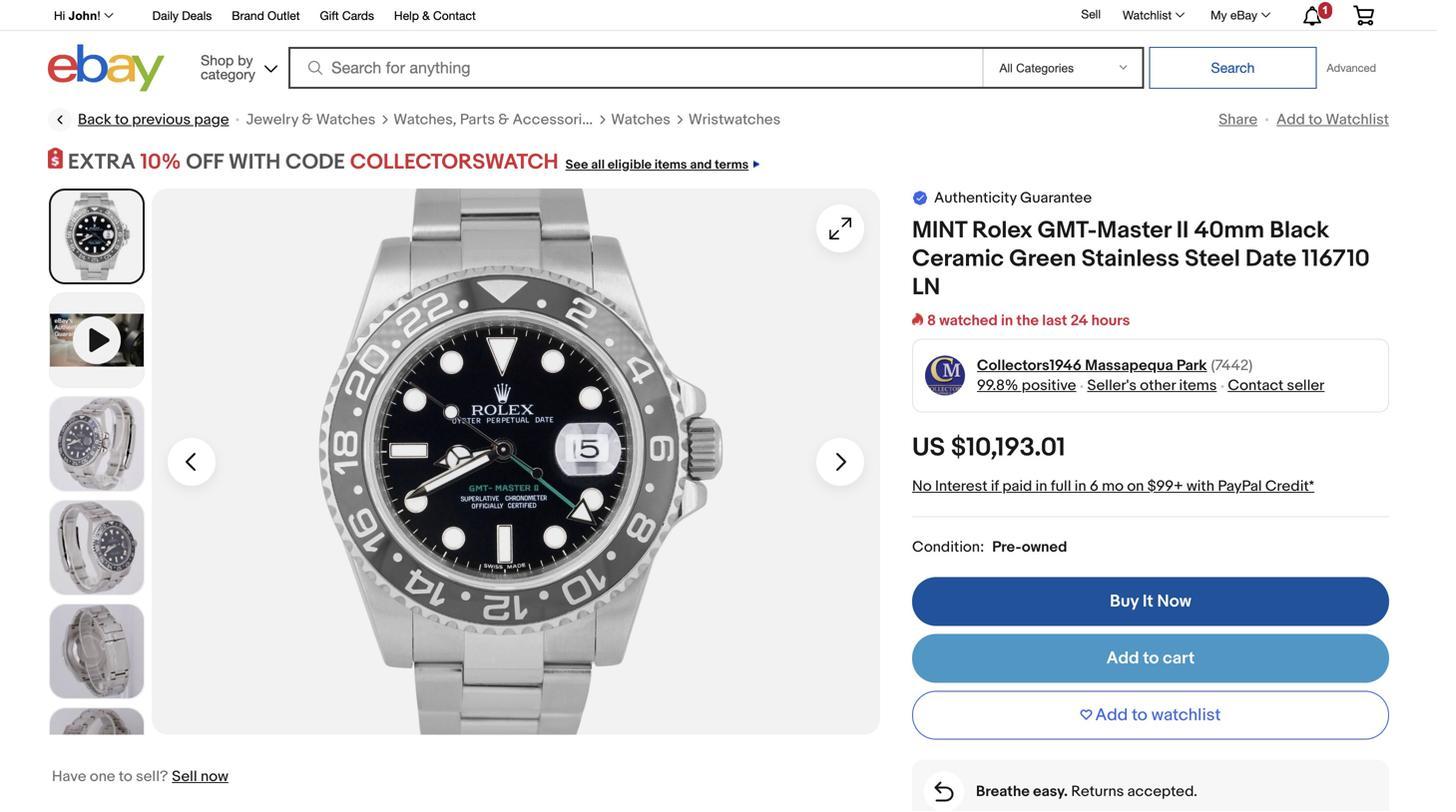 Task type: vqa. For each thing, say whether or not it's contained in the screenshot.
Certified
no



Task type: locate. For each thing, give the bounding box(es) containing it.
None submit
[[1149, 47, 1317, 89]]

& right help
[[422, 8, 430, 22]]

contact down (7442)
[[1228, 377, 1284, 395]]

116710
[[1302, 245, 1370, 274]]

with
[[228, 149, 281, 175]]

sell left watchlist link
[[1081, 7, 1101, 21]]

none submit inside "shop by category" banner
[[1149, 47, 1317, 89]]

1 vertical spatial add
[[1106, 648, 1139, 669]]

account navigation
[[43, 0, 1389, 31]]

eligible
[[608, 157, 652, 173]]

1 horizontal spatial watchlist
[[1326, 111, 1389, 129]]

sell
[[1081, 7, 1101, 21], [172, 768, 197, 786]]

collectors1946 massapequa park (7442)
[[977, 357, 1253, 375]]

to left cart
[[1143, 648, 1159, 669]]

extra
[[68, 149, 135, 175]]

see
[[565, 157, 588, 173]]

to inside button
[[1132, 705, 1148, 726]]

hi
[[54, 9, 65, 22]]

0 vertical spatial watchlist
[[1123, 8, 1172, 22]]

0 vertical spatial sell
[[1081, 7, 1101, 21]]

help & contact
[[394, 8, 476, 22]]

& right the jewelry
[[302, 111, 313, 129]]

0 horizontal spatial items
[[655, 157, 687, 173]]

add to watchlist
[[1277, 111, 1389, 129]]

gmt-
[[1037, 217, 1097, 245]]

0 horizontal spatial contact
[[433, 8, 476, 22]]

collectors1946
[[977, 357, 1082, 375]]

seller's other items
[[1087, 377, 1217, 395]]

by
[[238, 52, 253, 68]]

add to watchlist
[[1095, 705, 1221, 726]]

in left full
[[1036, 478, 1047, 496]]

0 vertical spatial add
[[1277, 111, 1305, 129]]

shop by category
[[201, 52, 255, 82]]

sell link
[[1072, 7, 1110, 21]]

items left the and
[[655, 157, 687, 173]]

1 horizontal spatial &
[[422, 8, 430, 22]]

in left the
[[1001, 312, 1013, 330]]

watched
[[939, 312, 998, 330]]

mo
[[1102, 478, 1124, 496]]

0 horizontal spatial sell
[[172, 768, 197, 786]]

0 horizontal spatial watches
[[316, 111, 376, 129]]

to right back
[[115, 111, 129, 129]]

0 vertical spatial items
[[655, 157, 687, 173]]

watches
[[316, 111, 376, 129], [611, 111, 670, 129]]

0 horizontal spatial in
[[1001, 312, 1013, 330]]

if
[[991, 478, 999, 496]]

on
[[1127, 478, 1144, 496]]

watchlist
[[1123, 8, 1172, 22], [1326, 111, 1389, 129]]

contact
[[433, 8, 476, 22], [1228, 377, 1284, 395]]

1 vertical spatial watchlist
[[1326, 111, 1389, 129]]

to down advanced link on the right top of page
[[1308, 111, 1322, 129]]

it
[[1143, 591, 1153, 612]]

your shopping cart image
[[1352, 5, 1375, 25]]

add right share "button"
[[1277, 111, 1305, 129]]

items down park
[[1179, 377, 1217, 395]]

watchlist down advanced link on the right top of page
[[1326, 111, 1389, 129]]

40mm
[[1194, 217, 1264, 245]]

watches up code
[[316, 111, 376, 129]]

contact inside account navigation
[[433, 8, 476, 22]]

1 horizontal spatial sell
[[1081, 7, 1101, 21]]

collectorswatch
[[350, 149, 558, 175]]

picture 4 of 7 image
[[50, 605, 144, 699]]

add for add to watchlist
[[1095, 705, 1128, 726]]

0 vertical spatial contact
[[433, 8, 476, 22]]

sell?
[[136, 768, 168, 786]]

1 vertical spatial contact
[[1228, 377, 1284, 395]]

sell now link
[[172, 768, 228, 786]]

seller's other items link
[[1087, 377, 1217, 395]]

mint rolex gmt-master ii 40mm black ceramic green stainless steel date 116710 ln - picture 1 of 7 image
[[152, 189, 880, 735]]

& inside account navigation
[[422, 8, 430, 22]]

daily deals link
[[152, 5, 212, 27]]

&
[[422, 8, 430, 22], [302, 111, 313, 129], [498, 111, 509, 129]]

outlet
[[267, 8, 300, 22]]

ceramic
[[912, 245, 1004, 274]]

to
[[115, 111, 129, 129], [1308, 111, 1322, 129], [1143, 648, 1159, 669], [1132, 705, 1148, 726], [119, 768, 133, 786]]

have one to sell? sell now
[[52, 768, 228, 786]]

brand outlet link
[[232, 5, 300, 27]]

to left watchlist
[[1132, 705, 1148, 726]]

watches, parts & accessories link
[[393, 110, 598, 130]]

black
[[1270, 217, 1329, 245]]

green
[[1009, 245, 1076, 274]]

easy.
[[1033, 783, 1068, 801]]

breathe
[[976, 783, 1030, 801]]

watches up see all eligible items and terms link
[[611, 111, 670, 129]]

back to previous page
[[78, 111, 229, 129]]

add to cart link
[[912, 634, 1389, 683]]

shop by category banner
[[43, 0, 1389, 97]]

no interest if paid in full in 6 mo on $99+ with paypal credit* link
[[912, 478, 1314, 496]]

brand
[[232, 8, 264, 22]]

0 horizontal spatial watchlist
[[1123, 8, 1172, 22]]

add down add to cart
[[1095, 705, 1128, 726]]

add inside button
[[1095, 705, 1128, 726]]

contact seller link
[[1228, 377, 1324, 395]]

stainless
[[1081, 245, 1179, 274]]

returns
[[1071, 783, 1124, 801]]

park
[[1177, 357, 1207, 375]]

1 vertical spatial sell
[[172, 768, 197, 786]]

advanced
[[1327, 61, 1376, 74]]

and
[[690, 157, 712, 173]]

sell inside account navigation
[[1081, 7, 1101, 21]]

add to watchlist button
[[912, 691, 1389, 740]]

to for cart
[[1143, 648, 1159, 669]]

extra 10% off with code collectorswatch
[[68, 149, 558, 175]]

text__icon image
[[912, 189, 928, 205]]

to for watchlist
[[1308, 111, 1322, 129]]

2 vertical spatial add
[[1095, 705, 1128, 726]]

sell left now
[[172, 768, 197, 786]]

1 horizontal spatial watches
[[611, 111, 670, 129]]

watchlist
[[1151, 705, 1221, 726]]

Search for anything text field
[[292, 49, 978, 87]]

0 horizontal spatial &
[[302, 111, 313, 129]]

in left 6
[[1075, 478, 1086, 496]]

(7442)
[[1211, 357, 1253, 375]]

full
[[1051, 478, 1071, 496]]

my ebay link
[[1200, 3, 1279, 27]]

credit*
[[1265, 478, 1314, 496]]

& right parts
[[498, 111, 509, 129]]

8
[[927, 312, 936, 330]]

1 button
[[1285, 1, 1337, 29]]

page
[[194, 111, 229, 129]]

terms
[[715, 157, 749, 173]]

add left cart
[[1106, 648, 1139, 669]]

watchlist right sell link
[[1123, 8, 1172, 22]]

in
[[1001, 312, 1013, 330], [1036, 478, 1047, 496], [1075, 478, 1086, 496]]

contact right help
[[433, 8, 476, 22]]

1 vertical spatial items
[[1179, 377, 1217, 395]]

2 horizontal spatial &
[[498, 111, 509, 129]]

daily deals
[[152, 8, 212, 22]]

now
[[1157, 591, 1191, 612]]

items inside see all eligible items and terms link
[[655, 157, 687, 173]]

99.8% positive link
[[977, 377, 1076, 395]]

other
[[1140, 377, 1176, 395]]

deals
[[182, 8, 212, 22]]

collectors1946 massapequa park image
[[925, 355, 965, 396]]

authenticity guarantee
[[934, 189, 1092, 207]]

to for previous
[[115, 111, 129, 129]]

share
[[1219, 111, 1258, 129]]

us $10,193.01
[[912, 433, 1065, 464]]

video 1 of 1 image
[[50, 293, 144, 387]]

99.8%
[[977, 377, 1018, 395]]



Task type: describe. For each thing, give the bounding box(es) containing it.
wristwatches
[[688, 111, 781, 129]]

& for help
[[422, 8, 430, 22]]

10%
[[140, 149, 181, 175]]

shop
[[201, 52, 234, 68]]

pre-
[[992, 538, 1022, 556]]

1 horizontal spatial in
[[1036, 478, 1047, 496]]

advanced link
[[1317, 48, 1386, 88]]

back to previous page link
[[48, 108, 229, 132]]

now
[[201, 768, 228, 786]]

code
[[285, 149, 345, 175]]

cards
[[342, 8, 374, 22]]

condition:
[[912, 538, 984, 556]]

buy it now link
[[912, 577, 1389, 626]]

accessories
[[513, 111, 598, 129]]

2 horizontal spatial in
[[1075, 478, 1086, 496]]

gift cards
[[320, 8, 374, 22]]

share button
[[1219, 111, 1258, 129]]

wristwatches link
[[688, 110, 781, 130]]

$10,193.01
[[951, 433, 1065, 464]]

no interest if paid in full in 6 mo on $99+ with paypal credit*
[[912, 478, 1314, 496]]

1 horizontal spatial contact
[[1228, 377, 1284, 395]]

breathe easy. returns accepted.
[[976, 783, 1197, 801]]

positive
[[1022, 377, 1076, 395]]

99.8% positive
[[977, 377, 1076, 395]]

accepted.
[[1127, 783, 1197, 801]]

paid
[[1002, 478, 1032, 496]]

john
[[69, 9, 97, 22]]

1 watches from the left
[[316, 111, 376, 129]]

8 watched in the last 24 hours
[[927, 312, 1130, 330]]

seller's
[[1087, 377, 1137, 395]]

off
[[186, 149, 224, 175]]

authenticity
[[934, 189, 1017, 207]]

to for watchlist
[[1132, 705, 1148, 726]]

jewelry & watches link
[[246, 110, 376, 130]]

24
[[1071, 312, 1088, 330]]

picture 1 of 7 image
[[51, 191, 143, 283]]

category
[[201, 66, 255, 82]]

no
[[912, 478, 932, 496]]

one
[[90, 768, 115, 786]]

brand outlet
[[232, 8, 300, 22]]

steel
[[1185, 245, 1240, 274]]

add for add to watchlist
[[1277, 111, 1305, 129]]

6
[[1090, 478, 1098, 496]]

!
[[97, 9, 100, 22]]

buy it now
[[1110, 591, 1191, 612]]

with details__icon image
[[935, 782, 954, 802]]

watchlist inside account navigation
[[1123, 8, 1172, 22]]

gift
[[320, 8, 339, 22]]

2 watches from the left
[[611, 111, 670, 129]]

watchlist link
[[1112, 3, 1194, 27]]

massapequa
[[1085, 357, 1173, 375]]

picture 3 of 7 image
[[50, 501, 144, 595]]

previous
[[132, 111, 191, 129]]

back
[[78, 111, 111, 129]]

watches,
[[393, 111, 457, 129]]

cart
[[1163, 648, 1195, 669]]

my
[[1211, 8, 1227, 22]]

with
[[1187, 478, 1214, 496]]

interest
[[935, 478, 987, 496]]

1 horizontal spatial items
[[1179, 377, 1217, 395]]

see all eligible items and terms link
[[558, 149, 760, 175]]

add to cart
[[1106, 648, 1195, 669]]

rolex
[[972, 217, 1032, 245]]

add for add to cart
[[1106, 648, 1139, 669]]

guarantee
[[1020, 189, 1092, 207]]

parts
[[460, 111, 495, 129]]

hi john !
[[54, 9, 100, 22]]

all
[[591, 157, 605, 173]]

picture 2 of 7 image
[[50, 397, 144, 491]]

jewelry
[[246, 111, 298, 129]]

add to watchlist link
[[1277, 111, 1389, 129]]

paypal
[[1218, 478, 1262, 496]]

collectors1946 massapequa park link
[[977, 356, 1207, 376]]

master
[[1097, 217, 1171, 245]]

owned
[[1022, 538, 1067, 556]]

$99+
[[1147, 478, 1183, 496]]

last
[[1042, 312, 1067, 330]]

to right one
[[119, 768, 133, 786]]

us
[[912, 433, 945, 464]]

seller
[[1287, 377, 1324, 395]]

& for jewelry
[[302, 111, 313, 129]]

help
[[394, 8, 419, 22]]

hours
[[1091, 312, 1130, 330]]

contact seller
[[1228, 377, 1324, 395]]

watches link
[[611, 110, 670, 130]]



